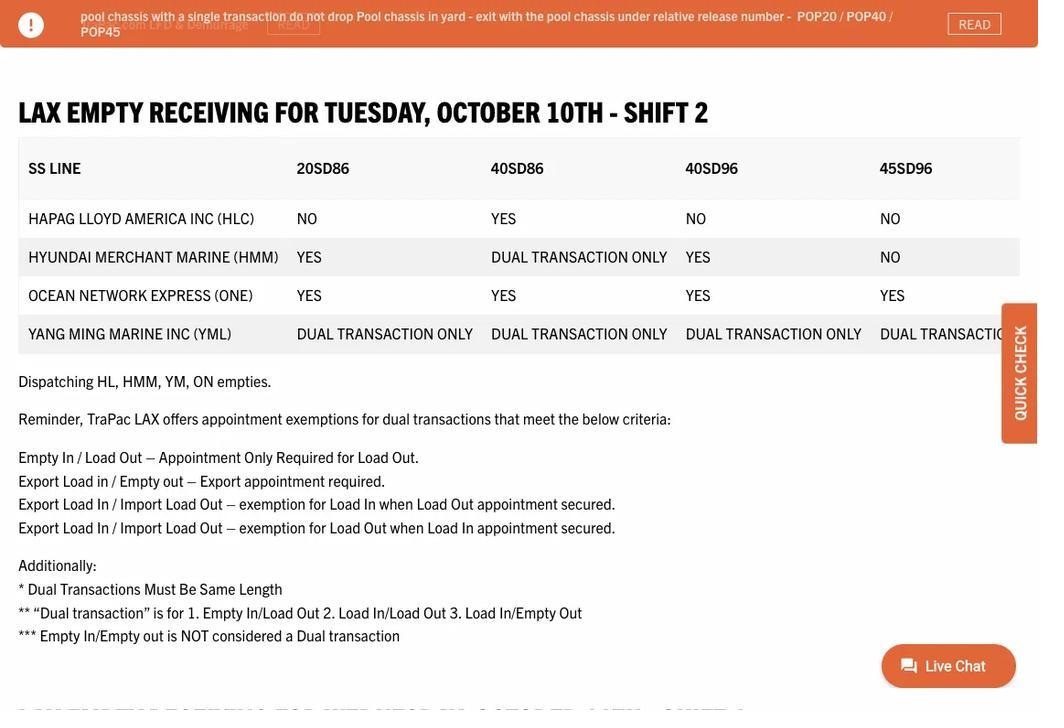 Task type: vqa. For each thing, say whether or not it's contained in the screenshot.
Safety & Security link in the bottom of the page
no



Task type: describe. For each thing, give the bounding box(es) containing it.
drop
[[328, 8, 354, 24]]

a inside "pool chassis with a single transaction  do not drop pool chassis in yard -  exit with the pool chassis under relative release number -  pop20 / pop40 / pop45"
[[178, 8, 185, 24]]

2 exemption from the top
[[239, 518, 306, 536]]

hapag lloyd america inc (hlc)
[[28, 209, 254, 227]]

reminder, trapac lax offers appointment exemptions for dual transactions that meet the below criteria:
[[18, 409, 672, 428]]

1 exemption from the top
[[239, 494, 306, 513]]

40sd86
[[492, 158, 544, 177]]

receiving
[[149, 92, 269, 128]]

0 vertical spatial is
[[167, 18, 177, 36]]

solid image
[[18, 12, 44, 38]]

marine for merchant
[[176, 247, 230, 266]]

not
[[307, 8, 325, 24]]

transactions
[[414, 409, 491, 428]]

yang
[[28, 324, 65, 342]]

criteria:
[[623, 409, 672, 428]]

appointment
[[159, 447, 241, 466]]

1 horizontal spatial on
[[1021, 324, 1039, 342]]

2 secured. from the top
[[562, 518, 616, 536]]

pool
[[357, 8, 381, 24]]

under
[[618, 8, 651, 24]]

1 vertical spatial when
[[390, 518, 424, 536]]

single
[[188, 8, 220, 24]]

out.
[[392, 447, 419, 466]]

hyundai merchant marine (hmm)
[[28, 247, 279, 266]]

pool chassis with a single transaction  do not drop pool chassis in yard -  exit with the pool chassis under relative release number -  pop20 / pop40 / pop45
[[81, 8, 894, 39]]

tuesday,
[[325, 92, 431, 128]]

2.
[[323, 603, 335, 621]]

yard
[[441, 8, 466, 24]]

trapac
[[87, 409, 131, 428]]

ss line
[[28, 158, 81, 177]]

read link for trapac.com lfd & demurrage
[[267, 13, 321, 35]]

1 vertical spatial lax
[[134, 409, 160, 428]]

number
[[741, 8, 784, 24]]

"dual
[[33, 603, 69, 621]]

hyundai
[[28, 247, 92, 266]]

lloyd
[[79, 209, 121, 227]]

ocean
[[28, 286, 76, 304]]

1 vertical spatial dual
[[28, 579, 57, 597]]

read for trapac.com lfd & demurrage
[[278, 16, 310, 32]]

empty in / load out – appointment only required for load out. export load in / empty out – export appointment required. export load in / import load out – exemption for load in when load out appointment secured. export load in / import load out – exemption for load out when load in appointment secured.
[[18, 447, 616, 536]]

lax empty receiving           for tuesday, october 10th              - shift 2
[[18, 92, 709, 128]]

empty down appointment
[[119, 471, 160, 489]]

empty down same
[[203, 603, 243, 621]]

america
[[125, 209, 187, 227]]

hl,
[[97, 371, 119, 390]]

10th
[[546, 92, 604, 128]]

offers
[[163, 409, 199, 428]]

(yml)
[[194, 324, 232, 342]]

2 with from the left
[[499, 8, 523, 24]]

for
[[275, 92, 319, 128]]

0 vertical spatial dual
[[297, 18, 326, 36]]

quick check link
[[1002, 303, 1039, 444]]

1 secured. from the top
[[562, 494, 616, 513]]

do
[[289, 8, 304, 24]]

trapac.com
[[81, 15, 146, 32]]

pop20
[[798, 8, 837, 24]]

2 horizontal spatial -
[[787, 8, 792, 24]]

*** empty in/empty out is not considered a dual transaction
[[18, 18, 400, 36]]

1 considered from the top
[[212, 18, 282, 36]]

dual
[[383, 409, 410, 428]]

dispatching hl, hmm, ym, on empties.
[[18, 371, 272, 390]]

1 chassis from the left
[[108, 8, 149, 24]]

be
[[179, 579, 196, 597]]

0 vertical spatial in/empty
[[83, 18, 140, 36]]

2 vertical spatial dual
[[297, 626, 326, 644]]

october
[[437, 92, 541, 128]]

in inside empty in / load out – appointment only required for load out. export load in / empty out – export appointment required. export load in / import load out – exemption for load in when load out appointment secured. export load in / import load out – exemption for load out when load in appointment secured.
[[97, 471, 109, 489]]

trapac.com lfd & demurrage
[[81, 15, 249, 32]]

reminder,
[[18, 409, 84, 428]]

**
[[18, 603, 30, 621]]

quick check
[[1011, 326, 1030, 421]]

inc for (yml)
[[166, 324, 190, 342]]

(one)
[[214, 286, 253, 304]]

not inside the additionally: * dual transactions must be same length ** "dual transaction" is for 1. empty in/load out 2. load in/load out 3. load in/empty out *** empty in/empty out is not considered a dual transaction
[[181, 626, 209, 644]]

empty
[[67, 92, 143, 128]]

*** inside the additionally: * dual transactions must be same length ** "dual transaction" is for 1. empty in/load out 2. load in/load out 3. load in/empty out *** empty in/empty out is not considered a dual transaction
[[18, 626, 36, 644]]

shift
[[624, 92, 689, 128]]

transaction right not
[[329, 18, 400, 36]]

quick
[[1011, 377, 1030, 421]]

in inside "pool chassis with a single transaction  do not drop pool chassis in yard -  exit with the pool chassis under relative release number -  pop20 / pop40 / pop45"
[[428, 8, 439, 24]]

that
[[495, 409, 520, 428]]

1 pool from the left
[[81, 8, 105, 24]]

empties.
[[217, 371, 272, 390]]

inc for (hlc)
[[190, 209, 214, 227]]

40sd96
[[686, 158, 739, 177]]

hapag
[[28, 209, 75, 227]]

2 import from the top
[[120, 518, 162, 536]]

relative
[[654, 8, 695, 24]]

2 vertical spatial is
[[167, 626, 177, 644]]



Task type: locate. For each thing, give the bounding box(es) containing it.
dispatching
[[18, 371, 94, 390]]

below
[[583, 409, 620, 428]]

for
[[362, 409, 379, 428], [337, 447, 355, 466], [309, 494, 326, 513], [309, 518, 326, 536], [167, 603, 184, 621]]

demurrage
[[187, 15, 249, 32]]

empty down reminder,
[[18, 447, 59, 466]]

transaction
[[223, 8, 287, 24], [329, 18, 400, 36], [329, 626, 400, 644]]

0 vertical spatial import
[[120, 494, 162, 513]]

in down trapac
[[97, 471, 109, 489]]

0 vertical spatial ***
[[18, 18, 36, 36]]

*
[[18, 579, 24, 597]]

meet
[[523, 409, 555, 428]]

in
[[62, 447, 74, 466], [97, 494, 109, 513], [364, 494, 376, 513], [97, 518, 109, 536], [462, 518, 474, 536]]

0 horizontal spatial read link
[[267, 13, 321, 35]]

0 horizontal spatial lax
[[18, 92, 61, 128]]

0 vertical spatial marine
[[176, 247, 230, 266]]

pop40
[[847, 8, 887, 24]]

considered
[[212, 18, 282, 36], [212, 626, 282, 644]]

1 with from the left
[[152, 8, 175, 24]]

inc left "(yml)"
[[166, 324, 190, 342]]

lfd
[[149, 15, 172, 32]]

read link
[[267, 13, 321, 35], [949, 13, 1002, 35]]

1 vertical spatial considered
[[212, 626, 282, 644]]

chassis left under
[[574, 8, 615, 24]]

1 vertical spatial ***
[[18, 626, 36, 644]]

2 *** from the top
[[18, 626, 36, 644]]

required
[[276, 447, 334, 466]]

in/empty right 3.
[[500, 603, 556, 621]]

on
[[1021, 324, 1039, 342], [193, 371, 214, 390]]

/
[[840, 8, 844, 24], [890, 8, 894, 24], [77, 447, 82, 466], [112, 471, 116, 489], [113, 494, 117, 513], [113, 518, 117, 536]]

0 horizontal spatial marine
[[109, 324, 163, 342]]

1 vertical spatial out
[[163, 471, 184, 489]]

- right number
[[787, 8, 792, 24]]

2 read from the left
[[959, 16, 992, 32]]

0 horizontal spatial with
[[152, 8, 175, 24]]

1.
[[187, 603, 199, 621]]

1 vertical spatial secured.
[[562, 518, 616, 536]]

0 vertical spatial secured.
[[562, 494, 616, 513]]

&
[[175, 15, 184, 32]]

0 vertical spatial lax
[[18, 92, 61, 128]]

0 vertical spatial out
[[143, 18, 164, 36]]

chassis right pool
[[384, 8, 425, 24]]

*** down **
[[18, 626, 36, 644]]

0 vertical spatial in
[[428, 8, 439, 24]]

dual down 2.
[[297, 626, 326, 644]]

ocean network express (one)
[[28, 286, 253, 304]]

not
[[181, 18, 209, 36], [181, 626, 209, 644]]

when down required.
[[380, 494, 413, 513]]

1 horizontal spatial in
[[428, 8, 439, 24]]

0 horizontal spatial read
[[278, 16, 310, 32]]

transaction
[[532, 247, 629, 266], [337, 324, 434, 342], [532, 324, 629, 342], [726, 324, 823, 342], [921, 324, 1018, 342]]

with right exit
[[499, 8, 523, 24]]

out inside the additionally: * dual transactions must be same length ** "dual transaction" is for 1. empty in/load out 2. load in/load out 3. load in/empty out *** empty in/empty out is not considered a dual transaction
[[143, 626, 164, 644]]

- left exit
[[469, 8, 473, 24]]

transactions
[[60, 579, 141, 597]]

considered left do
[[212, 18, 282, 36]]

1 vertical spatial not
[[181, 626, 209, 644]]

only
[[244, 447, 273, 466]]

express
[[150, 286, 211, 304]]

read for pool chassis with a single transaction  do not drop pool chassis in yard -  exit with the pool chassis under relative release number -  pop20 / pop40 / pop45
[[959, 16, 992, 32]]

1 read link from the left
[[267, 13, 321, 35]]

length
[[239, 579, 283, 597]]

pop45
[[81, 23, 120, 39]]

pool right the solid icon
[[81, 8, 105, 24]]

read
[[278, 16, 310, 32], [959, 16, 992, 32]]

2 in/load from the left
[[373, 603, 420, 621]]

pool right exit
[[547, 8, 571, 24]]

1 vertical spatial is
[[153, 603, 163, 621]]

on right ym,
[[193, 371, 214, 390]]

0 vertical spatial when
[[380, 494, 413, 513]]

additionally: * dual transactions must be same length ** "dual transaction" is for 1. empty in/load out 2. load in/load out 3. load in/empty out *** empty in/empty out is not considered a dual transaction
[[18, 556, 583, 644]]

a
[[178, 8, 185, 24], [286, 18, 293, 36], [286, 626, 293, 644]]

transaction"
[[72, 603, 150, 621]]

1 horizontal spatial read link
[[949, 13, 1002, 35]]

0 vertical spatial the
[[526, 8, 544, 24]]

0 vertical spatial not
[[181, 18, 209, 36]]

when down out.
[[390, 518, 424, 536]]

chassis left lfd
[[108, 8, 149, 24]]

2 horizontal spatial chassis
[[574, 8, 615, 24]]

out
[[119, 447, 142, 466], [200, 494, 223, 513], [451, 494, 474, 513], [200, 518, 223, 536], [364, 518, 387, 536], [297, 603, 320, 621], [424, 603, 447, 621], [560, 603, 583, 621]]

2 pool from the left
[[547, 8, 571, 24]]

ym,
[[165, 371, 190, 390]]

1 in/load from the left
[[246, 603, 294, 621]]

in
[[428, 8, 439, 24], [97, 471, 109, 489]]

***
[[18, 18, 36, 36], [18, 626, 36, 644]]

load
[[85, 447, 116, 466], [358, 447, 389, 466], [63, 471, 94, 489], [63, 494, 94, 513], [166, 494, 197, 513], [330, 494, 361, 513], [417, 494, 448, 513], [63, 518, 94, 536], [166, 518, 197, 536], [330, 518, 361, 536], [428, 518, 459, 536], [339, 603, 370, 621], [465, 603, 496, 621]]

dual right * at the left bottom of the page
[[28, 579, 57, 597]]

line
[[49, 158, 81, 177]]

0 horizontal spatial on
[[193, 371, 214, 390]]

required.
[[328, 471, 386, 489]]

marine for ming
[[109, 324, 163, 342]]

0 horizontal spatial -
[[469, 8, 473, 24]]

same
[[200, 579, 236, 597]]

marine down 'ocean network express (one)'
[[109, 324, 163, 342]]

1 import from the top
[[120, 494, 162, 513]]

transaction inside "pool chassis with a single transaction  do not drop pool chassis in yard -  exit with the pool chassis under relative release number -  pop20 / pop40 / pop45"
[[223, 8, 287, 24]]

2 read link from the left
[[949, 13, 1002, 35]]

out down must
[[143, 626, 164, 644]]

import up must
[[120, 518, 162, 536]]

2
[[695, 92, 709, 128]]

1 horizontal spatial -
[[610, 92, 618, 128]]

transaction inside the additionally: * dual transactions must be same length ** "dual transaction" is for 1. empty in/load out 2. load in/load out 3. load in/empty out *** empty in/empty out is not considered a dual transaction
[[329, 626, 400, 644]]

when
[[380, 494, 413, 513], [390, 518, 424, 536]]

1 horizontal spatial in/load
[[373, 603, 420, 621]]

0 vertical spatial on
[[1021, 324, 1039, 342]]

exit
[[476, 8, 497, 24]]

release
[[698, 8, 738, 24]]

in/empty down transaction"
[[83, 626, 140, 644]]

marine up express
[[176, 247, 230, 266]]

on up quick at the bottom right of page
[[1021, 324, 1039, 342]]

the inside "pool chassis with a single transaction  do not drop pool chassis in yard -  exit with the pool chassis under relative release number -  pop20 / pop40 / pop45"
[[526, 8, 544, 24]]

20sd86
[[297, 158, 350, 177]]

3 chassis from the left
[[574, 8, 615, 24]]

1 horizontal spatial chassis
[[384, 8, 425, 24]]

1 horizontal spatial the
[[559, 409, 579, 428]]

- right 10th
[[610, 92, 618, 128]]

hmm,
[[123, 371, 162, 390]]

1 horizontal spatial pool
[[547, 8, 571, 24]]

import down appointment
[[120, 494, 162, 513]]

the right exit
[[526, 8, 544, 24]]

exemptions
[[286, 409, 359, 428]]

0 horizontal spatial chassis
[[108, 8, 149, 24]]

1 horizontal spatial marine
[[176, 247, 230, 266]]

network
[[79, 286, 147, 304]]

ss
[[28, 158, 46, 177]]

the
[[526, 8, 544, 24], [559, 409, 579, 428]]

in left yard
[[428, 8, 439, 24]]

read link for pool chassis with a single transaction  do not drop pool chassis in yard -  exit with the pool chassis under relative release number -  pop20 / pop40 / pop45
[[949, 13, 1002, 35]]

chassis
[[108, 8, 149, 24], [384, 8, 425, 24], [574, 8, 615, 24]]

0 vertical spatial inc
[[190, 209, 214, 227]]

considered inside the additionally: * dual transactions must be same length ** "dual transaction" is for 1. empty in/load out 2. load in/load out 3. load in/empty out *** empty in/empty out is not considered a dual transaction
[[212, 626, 282, 644]]

empty down "dual
[[40, 626, 80, 644]]

2 not from the top
[[181, 626, 209, 644]]

1 not from the top
[[181, 18, 209, 36]]

1 vertical spatial marine
[[109, 324, 163, 342]]

1 vertical spatial in
[[97, 471, 109, 489]]

1 vertical spatial import
[[120, 518, 162, 536]]

1 *** from the top
[[18, 18, 36, 36]]

empty
[[40, 18, 80, 36], [18, 447, 59, 466], [119, 471, 160, 489], [203, 603, 243, 621], [40, 626, 80, 644]]

0 horizontal spatial in/load
[[246, 603, 294, 621]]

2 vertical spatial in/empty
[[83, 626, 140, 644]]

yes
[[492, 209, 517, 227], [297, 247, 322, 266], [686, 247, 711, 266], [297, 286, 322, 304], [492, 286, 517, 304], [686, 286, 711, 304], [881, 286, 906, 304]]

0 vertical spatial considered
[[212, 18, 282, 36]]

ming
[[69, 324, 106, 342]]

1 horizontal spatial with
[[499, 8, 523, 24]]

exemption down only
[[239, 494, 306, 513]]

45sd96
[[881, 158, 933, 177]]

inc left (hlc)
[[190, 209, 214, 227]]

considered down length
[[212, 626, 282, 644]]

3.
[[450, 603, 462, 621]]

import
[[120, 494, 162, 513], [120, 518, 162, 536]]

empty left pop45
[[40, 18, 80, 36]]

out inside empty in / load out – appointment only required for load out. export load in / empty out – export appointment required. export load in / import load out – exemption for load in when load out appointment secured. export load in / import load out – exemption for load out when load in appointment secured.
[[163, 471, 184, 489]]

dual left drop
[[297, 18, 326, 36]]

for inside the additionally: * dual transactions must be same length ** "dual transaction" is for 1. empty in/load out 2. load in/load out 3. load in/empty out *** empty in/empty out is not considered a dual transaction
[[167, 603, 184, 621]]

additionally:
[[18, 556, 97, 574]]

*** left pop45
[[18, 18, 36, 36]]

lax left the offers
[[134, 409, 160, 428]]

with left single
[[152, 8, 175, 24]]

2 considered from the top
[[212, 626, 282, 644]]

1 horizontal spatial read
[[959, 16, 992, 32]]

1 horizontal spatial lax
[[134, 409, 160, 428]]

no
[[297, 209, 318, 227], [686, 209, 707, 227], [881, 209, 901, 227], [881, 247, 901, 266]]

out down appointment
[[163, 471, 184, 489]]

0 horizontal spatial in
[[97, 471, 109, 489]]

1 vertical spatial exemption
[[239, 518, 306, 536]]

0 horizontal spatial the
[[526, 8, 544, 24]]

(hmm)
[[234, 247, 279, 266]]

lax
[[18, 92, 61, 128], [134, 409, 160, 428]]

1 vertical spatial in/empty
[[500, 603, 556, 621]]

in/empty left lfd
[[83, 18, 140, 36]]

in/load down length
[[246, 603, 294, 621]]

1 vertical spatial inc
[[166, 324, 190, 342]]

1 vertical spatial on
[[193, 371, 214, 390]]

transaction left do
[[223, 8, 287, 24]]

2 vertical spatial out
[[143, 626, 164, 644]]

2 chassis from the left
[[384, 8, 425, 24]]

transaction down 2.
[[329, 626, 400, 644]]

dual transaction on
[[881, 324, 1039, 342]]

yang ming marine inc (yml)
[[28, 324, 232, 342]]

must
[[144, 579, 176, 597]]

exemption up length
[[239, 518, 306, 536]]

check
[[1011, 326, 1030, 374]]

0 vertical spatial exemption
[[239, 494, 306, 513]]

in/load left 3.
[[373, 603, 420, 621]]

(hlc)
[[217, 209, 254, 227]]

the right the meet
[[559, 409, 579, 428]]

1 vertical spatial the
[[559, 409, 579, 428]]

dual transaction only
[[492, 247, 668, 266], [297, 324, 473, 342], [492, 324, 668, 342], [686, 324, 862, 342]]

with
[[152, 8, 175, 24], [499, 8, 523, 24]]

0 horizontal spatial pool
[[81, 8, 105, 24]]

marine
[[176, 247, 230, 266], [109, 324, 163, 342]]

1 read from the left
[[278, 16, 310, 32]]

a inside the additionally: * dual transactions must be same length ** "dual transaction" is for 1. empty in/load out 2. load in/load out 3. load in/empty out *** empty in/empty out is not considered a dual transaction
[[286, 626, 293, 644]]

in/empty
[[83, 18, 140, 36], [500, 603, 556, 621], [83, 626, 140, 644]]

lax up ss
[[18, 92, 61, 128]]

out left &
[[143, 18, 164, 36]]

-
[[469, 8, 473, 24], [787, 8, 792, 24], [610, 92, 618, 128]]

exemption
[[239, 494, 306, 513], [239, 518, 306, 536]]

merchant
[[95, 247, 173, 266]]



